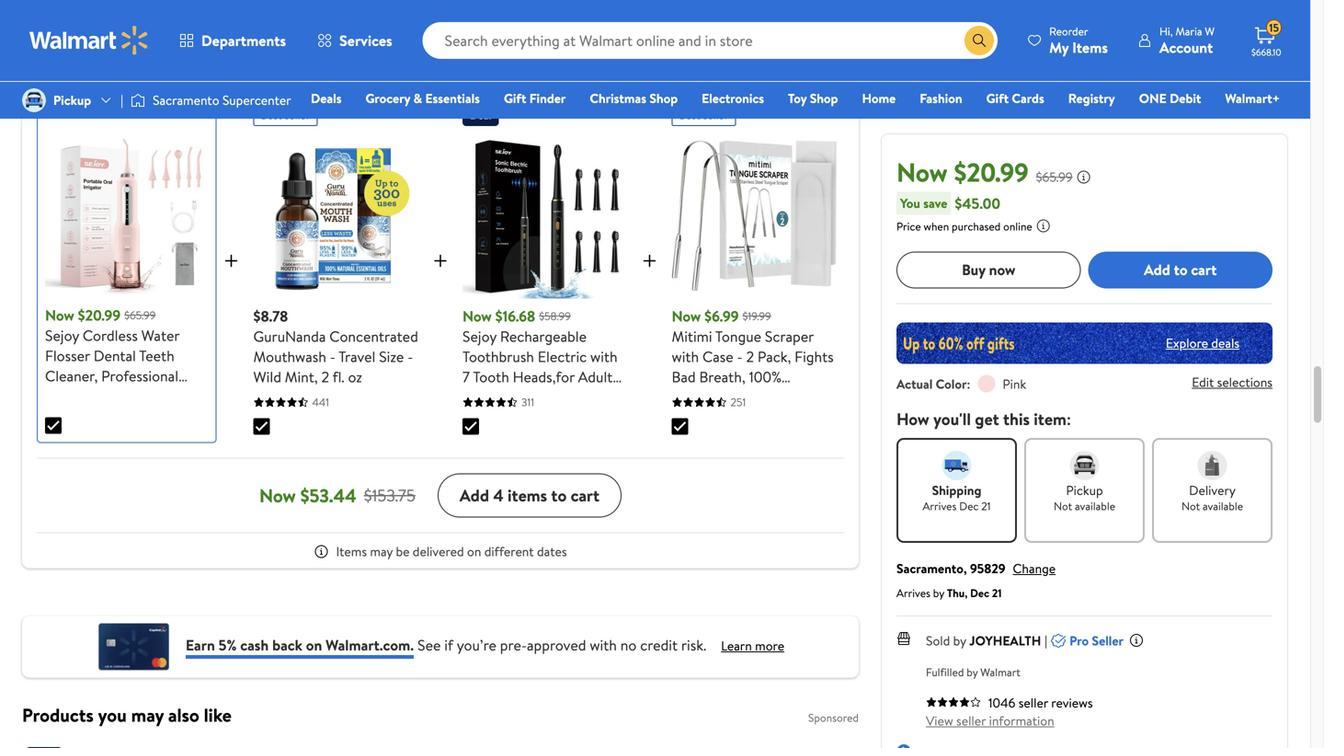 Task type: locate. For each thing, give the bounding box(es) containing it.
dates
[[537, 543, 567, 561]]

2 vertical spatial by
[[967, 664, 978, 680]]

now $53.44 $153.75
[[259, 483, 416, 509]]

2 horizontal spatial by
[[967, 664, 978, 680]]

1 horizontal spatial to
[[1175, 260, 1188, 280]]

0 horizontal spatial best
[[261, 107, 282, 123]]

1 shop from the left
[[650, 89, 678, 107]]

pro seller
[[1070, 631, 1124, 649]]

1 horizontal spatial may
[[370, 543, 393, 561]]

1 vertical spatial rechargeable
[[45, 406, 132, 427]]

tooth left brush
[[463, 407, 499, 428]]

frequently
[[37, 40, 117, 64]]

1 horizontal spatial |
[[1045, 631, 1048, 649]]

gift inside "link"
[[987, 89, 1009, 107]]

2 left pack,
[[747, 347, 755, 367]]

available
[[1076, 498, 1116, 514], [1203, 498, 1244, 514]]

by left thu,
[[934, 585, 945, 601]]

available down intent image for pickup
[[1076, 498, 1116, 514]]

0 horizontal spatial $65.99
[[124, 308, 156, 323]]

electronics
[[702, 89, 765, 107]]

available inside "pickup not available"
[[1076, 498, 1116, 514]]

cleaner,
[[45, 366, 98, 386]]

shipping
[[933, 481, 982, 499]]

1 best seller from the left
[[261, 107, 310, 123]]

for inside now $20.99 $65.99 sejoy cordless water flosser dental teeth cleaner, professional 270ml tank usb rechargeable dental oral irrigator for home and travel, 5 modes 5 jet tips, ipx7 waterproof, easy-to-clean,pink
[[133, 427, 152, 447]]

dec right thu,
[[971, 585, 990, 601]]

1 horizontal spatial and
[[463, 387, 486, 407]]

2 vertical spatial home
[[525, 448, 564, 468]]

3 - from the left
[[737, 347, 743, 367]]

1 vertical spatial on
[[306, 635, 322, 655]]

1 vertical spatial |
[[1045, 631, 1048, 649]]

see
[[418, 635, 441, 655]]

0 horizontal spatial rechargeable
[[45, 406, 132, 427]]

- right size at the top left of page
[[408, 347, 413, 367]]

timer
[[463, 448, 499, 468]]

1 5 from the left
[[115, 447, 123, 467]]

modes up "clean,pink" on the bottom left of the page
[[127, 447, 169, 467]]

1 horizontal spatial $20.99
[[955, 154, 1029, 190]]

home
[[863, 89, 896, 107], [155, 427, 194, 447], [525, 448, 564, 468]]

with right electric
[[591, 347, 618, 367]]

$65.99
[[1037, 168, 1073, 186], [124, 308, 156, 323]]

delivery
[[1190, 481, 1236, 499]]

pickup inside "pickup not available"
[[1067, 481, 1104, 499]]

my
[[1050, 37, 1069, 58]]

waterproof,
[[109, 467, 186, 487]]

pickup for pickup not available
[[1067, 481, 1104, 499]]

2 5 from the left
[[173, 447, 181, 467]]

5 left jet
[[173, 447, 181, 467]]

now inside now $6.99 $19.99 mitimi tongue scraper with case - 2 pack, fights bad breath, 100% stainless steel
[[672, 306, 701, 326]]

mitimi tongue scraper with case - 2 pack, fights bad breath, 100% stainless steel image
[[672, 134, 837, 299]]

1 available from the left
[[1076, 498, 1116, 514]]

0 horizontal spatial for
[[133, 427, 152, 447]]

1 vertical spatial home
[[155, 427, 194, 447]]

0 horizontal spatial available
[[1076, 498, 1116, 514]]

dental down professional on the left of page
[[135, 406, 178, 427]]

21 up 95829 at the bottom right of the page
[[982, 498, 991, 514]]

with
[[591, 347, 618, 367], [672, 347, 699, 367], [590, 635, 617, 655]]

change button
[[1014, 559, 1056, 577]]

$8.78
[[253, 306, 288, 326]]

0 vertical spatial for
[[133, 427, 152, 447]]

intent image for shipping image
[[943, 451, 972, 480]]

0 horizontal spatial on
[[306, 635, 322, 655]]

1 vertical spatial pickup
[[1067, 481, 1104, 499]]

now up flosser on the left of the page
[[45, 305, 74, 325]]

1 vertical spatial to
[[552, 484, 567, 507]]

1 horizontal spatial for
[[502, 448, 521, 468]]

0 horizontal spatial $20.99
[[78, 305, 121, 325]]

for right irrigator
[[133, 427, 152, 447]]

21 down 95829 at the bottom right of the page
[[993, 585, 1002, 601]]

441
[[312, 394, 329, 410]]

1 horizontal spatial plus image
[[639, 250, 661, 272]]

1 vertical spatial by
[[954, 631, 967, 649]]

1 horizontal spatial pickup
[[1067, 481, 1104, 499]]

up to sixty percent off deals. shop now. image
[[897, 322, 1273, 364]]

1 vertical spatial arrives
[[897, 585, 931, 601]]

5 right travel,
[[115, 447, 123, 467]]

add for add 4 items to cart
[[460, 484, 489, 507]]

may
[[370, 543, 393, 561], [131, 702, 164, 728]]

4.2266 stars out of 5, based on 1046 seller reviews element
[[927, 696, 982, 707]]

1 horizontal spatial not
[[1182, 498, 1201, 514]]

electric
[[538, 347, 587, 367]]

may right you
[[131, 702, 164, 728]]

1 horizontal spatial best seller
[[679, 107, 729, 123]]

add 4 items to cart
[[460, 484, 600, 507]]

1 vertical spatial add
[[460, 484, 489, 507]]

available down intent image for delivery at the right
[[1203, 498, 1244, 514]]

1 vertical spatial for
[[502, 448, 521, 468]]

sejoy inside now $20.99 $65.99 sejoy cordless water flosser dental teeth cleaner, professional 270ml tank usb rechargeable dental oral irrigator for home and travel, 5 modes 5 jet tips, ipx7 waterproof, easy-to-clean,pink
[[45, 325, 79, 346]]

0 vertical spatial by
[[934, 585, 945, 601]]

on for back
[[306, 635, 322, 655]]

- left travel
[[330, 347, 336, 367]]

to up explore
[[1175, 260, 1188, 280]]

Search search field
[[423, 22, 998, 59]]

now $20.99
[[897, 154, 1029, 190]]

sejoy up cleaner,
[[45, 325, 79, 346]]

 image
[[22, 88, 46, 112]]

home up waterproof,
[[155, 427, 194, 447]]

0 horizontal spatial shop
[[650, 89, 678, 107]]

tooth
[[473, 367, 510, 387], [463, 407, 499, 428]]

product group
[[26, 740, 209, 748]]

gift
[[504, 89, 527, 107], [987, 89, 1009, 107]]

1 horizontal spatial 2
[[747, 347, 755, 367]]

2 plus image from the left
[[639, 250, 661, 272]]

not inside delivery not available
[[1182, 498, 1201, 514]]

cart up "explore deals"
[[1192, 260, 1218, 280]]

0 horizontal spatial 2
[[322, 367, 329, 387]]

0 horizontal spatial 21
[[982, 498, 991, 514]]

dec down intent image for shipping
[[960, 498, 979, 514]]

dental up tank
[[94, 346, 136, 366]]

save
[[924, 194, 948, 212]]

pickup down frequently
[[53, 91, 91, 109]]

0 horizontal spatial cart
[[571, 484, 600, 507]]

may left be at left bottom
[[370, 543, 393, 561]]

0 vertical spatial $20.99
[[955, 154, 1029, 190]]

$65.99 up water
[[124, 308, 156, 323]]

available for pickup
[[1076, 498, 1116, 514]]

add to cart button
[[1089, 251, 1273, 288]]

fulfilled by walmart
[[927, 664, 1021, 680]]

now left $16.68
[[463, 306, 492, 326]]

0 vertical spatial $65.99
[[1037, 168, 1073, 186]]

shop right 'toy'
[[810, 89, 839, 107]]

home up add 4 items to cart
[[525, 448, 564, 468]]

1 horizontal spatial items
[[1073, 37, 1109, 58]]

0 horizontal spatial -
[[330, 347, 336, 367]]

1 not from the left
[[1054, 498, 1073, 514]]

shop
[[650, 89, 678, 107], [810, 89, 839, 107]]

2 inside now $6.99 $19.99 mitimi tongue scraper with case - 2 pack, fights bad breath, 100% stainless steel
[[747, 347, 755, 367]]

available inside delivery not available
[[1203, 498, 1244, 514]]

1 - from the left
[[330, 347, 336, 367]]

sejoy rechargeable toothbrush electric with 7 tooth heads,for adults and kids,power sonic tooth brush soft cleaning,3 modes ,smart timer for home travel,gift,black image
[[463, 134, 628, 299]]

to right items
[[552, 484, 567, 507]]

now inside now $20.99 $65.99 sejoy cordless water flosser dental teeth cleaner, professional 270ml tank usb rechargeable dental oral irrigator for home and travel, 5 modes 5 jet tips, ipx7 waterproof, easy-to-clean,pink
[[45, 305, 74, 325]]

and inside now $16.68 $58.99 sejoy rechargeable toothbrush electric with 7 tooth heads,for adults and kids,power sonic tooth brush soft cleaning,3 modes ,smart timer for home travel,gift,black
[[463, 387, 486, 407]]

earn 5% cash back on walmart.com. see if you're pre-approved with no credit risk.
[[186, 635, 707, 655]]

pack,
[[758, 347, 792, 367]]

0 vertical spatial on
[[467, 543, 482, 561]]

now for now $16.68 $58.99 sejoy rechargeable toothbrush electric with 7 tooth heads,for adults and kids,power sonic tooth brush soft cleaning,3 modes ,smart timer for home travel,gift,black
[[463, 306, 492, 326]]

on left different
[[467, 543, 482, 561]]

arrives inside shipping arrives dec 21
[[923, 498, 957, 514]]

not down intent image for pickup
[[1054, 498, 1073, 514]]

None checkbox
[[45, 417, 62, 434]]

2 best seller from the left
[[679, 107, 729, 123]]

no
[[621, 635, 637, 655]]

sejoy cordless water flosser dental teeth cleaner, professional 270ml tank usb rechargeable dental oral irrigator for home and travel, 5 modes 5 jet tips, ipx7 waterproof, easy-to-clean,pink image
[[45, 135, 208, 298]]

0 horizontal spatial not
[[1054, 498, 1073, 514]]

not down intent image for delivery at the right
[[1182, 498, 1201, 514]]

information
[[990, 711, 1055, 729]]

items right my
[[1073, 37, 1109, 58]]

walmart image
[[29, 26, 149, 55]]

items
[[508, 484, 548, 507]]

0 horizontal spatial modes
[[127, 447, 169, 467]]

0 vertical spatial 21
[[982, 498, 991, 514]]

 image
[[131, 91, 145, 109]]

None checkbox
[[253, 418, 270, 435], [463, 418, 479, 435], [672, 418, 689, 435], [253, 418, 270, 435], [463, 418, 479, 435], [672, 418, 689, 435]]

shop inside "link"
[[810, 89, 839, 107]]

search icon image
[[973, 33, 987, 48]]

0 horizontal spatial sejoy
[[45, 325, 79, 346]]

not inside "pickup not available"
[[1054, 498, 1073, 514]]

services
[[340, 30, 393, 51]]

on right the back
[[306, 635, 322, 655]]

cart
[[1192, 260, 1218, 280], [571, 484, 600, 507]]

registry link
[[1061, 88, 1124, 108]]

1 horizontal spatial 21
[[993, 585, 1002, 601]]

arrives down sacramento,
[[897, 585, 931, 601]]

buy
[[962, 260, 986, 280]]

walmart.com.
[[326, 635, 414, 655]]

$20.99
[[955, 154, 1029, 190], [78, 305, 121, 325]]

best seller for $8.78
[[261, 107, 310, 123]]

0 horizontal spatial 5
[[115, 447, 123, 467]]

home left fashion
[[863, 89, 896, 107]]

best seller down the departments
[[261, 107, 310, 123]]

gift for gift cards
[[987, 89, 1009, 107]]

$20.99 inside now $20.99 $65.99 sejoy cordless water flosser dental teeth cleaner, professional 270ml tank usb rechargeable dental oral irrigator for home and travel, 5 modes 5 jet tips, ipx7 waterproof, easy-to-clean,pink
[[78, 305, 121, 325]]

rechargeable inside now $20.99 $65.99 sejoy cordless water flosser dental teeth cleaner, professional 270ml tank usb rechargeable dental oral irrigator for home and travel, 5 modes 5 jet tips, ipx7 waterproof, easy-to-clean,pink
[[45, 406, 132, 427]]

1 vertical spatial items
[[336, 543, 367, 561]]

0 vertical spatial items
[[1073, 37, 1109, 58]]

1 horizontal spatial $65.99
[[1037, 168, 1073, 186]]

gurunanda
[[253, 326, 326, 347]]

now for now $20.99 $65.99 sejoy cordless water flosser dental teeth cleaner, professional 270ml tank usb rechargeable dental oral irrigator for home and travel, 5 modes 5 jet tips, ipx7 waterproof, easy-to-clean,pink
[[45, 305, 74, 325]]

now left $53.44
[[259, 483, 296, 509]]

1 horizontal spatial add
[[1145, 260, 1171, 280]]

more
[[755, 637, 785, 655]]

1 horizontal spatial shop
[[810, 89, 839, 107]]

plus image
[[430, 250, 452, 272], [639, 250, 661, 272]]

home inside now $16.68 $58.99 sejoy rechargeable toothbrush electric with 7 tooth heads,for adults and kids,power sonic tooth brush soft cleaning,3 modes ,smart timer for home travel,gift,black
[[525, 448, 564, 468]]

cart right items
[[571, 484, 600, 507]]

0 horizontal spatial pickup
[[53, 91, 91, 109]]

gift left finder
[[504, 89, 527, 107]]

2 available from the left
[[1203, 498, 1244, 514]]

departments button
[[164, 18, 302, 63]]

2 horizontal spatial -
[[737, 347, 743, 367]]

tooth right 7
[[473, 367, 510, 387]]

now for now $20.99
[[897, 154, 948, 190]]

learn more about strikethrough prices image
[[1077, 170, 1092, 184]]

sold
[[927, 631, 951, 649]]

seller
[[1093, 631, 1124, 649]]

1 vertical spatial and
[[45, 447, 68, 467]]

2 best from the left
[[679, 107, 701, 123]]

2 gift from the left
[[987, 89, 1009, 107]]

$8.78 gurunanda concentrated mouthwash - travel size - wild mint, 2 fl. oz
[[253, 306, 418, 387]]

pickup for pickup
[[53, 91, 91, 109]]

0 vertical spatial and
[[463, 387, 486, 407]]

1 horizontal spatial modes
[[534, 428, 576, 448]]

now inside now $16.68 $58.99 sejoy rechargeable toothbrush electric with 7 tooth heads,for adults and kids,power sonic tooth brush soft cleaning,3 modes ,smart timer for home travel,gift,black
[[463, 306, 492, 326]]

1 horizontal spatial cart
[[1192, 260, 1218, 280]]

0 horizontal spatial items
[[336, 543, 367, 561]]

$20.99 up flosser on the left of the page
[[78, 305, 121, 325]]

0 vertical spatial arrives
[[923, 498, 957, 514]]

for right the timer
[[502, 448, 521, 468]]

0 vertical spatial rechargeable
[[500, 326, 587, 347]]

0 horizontal spatial home
[[155, 427, 194, 447]]

edit
[[1193, 373, 1215, 391]]

shop right christmas
[[650, 89, 678, 107]]

1 plus image from the left
[[430, 250, 452, 272]]

2 horizontal spatial home
[[863, 89, 896, 107]]

grocery & essentials link
[[357, 88, 489, 108]]

0 vertical spatial pickup
[[53, 91, 91, 109]]

21 inside sacramento, 95829 change arrives by thu, dec 21
[[993, 585, 1002, 601]]

2 left fl.
[[322, 367, 329, 387]]

0 horizontal spatial by
[[934, 585, 945, 601]]

how you'll get this item:
[[897, 407, 1072, 430]]

- right case
[[737, 347, 743, 367]]

1 horizontal spatial on
[[467, 543, 482, 561]]

1 horizontal spatial 5
[[173, 447, 181, 467]]

add left 4
[[460, 484, 489, 507]]

mouthwash
[[253, 347, 327, 367]]

0 vertical spatial home
[[863, 89, 896, 107]]

items left be at left bottom
[[336, 543, 367, 561]]

mitimi
[[672, 326, 713, 347]]

now left $6.99
[[672, 306, 701, 326]]

1 vertical spatial dec
[[971, 585, 990, 601]]

1 vertical spatial may
[[131, 702, 164, 728]]

color
[[936, 375, 967, 393]]

1 horizontal spatial home
[[525, 448, 564, 468]]

251
[[731, 394, 746, 410]]

items
[[1073, 37, 1109, 58], [336, 543, 367, 561]]

arrives
[[923, 498, 957, 514], [897, 585, 931, 601]]

shop for christmas shop
[[650, 89, 678, 107]]

0 horizontal spatial add
[[460, 484, 489, 507]]

1 horizontal spatial sejoy
[[463, 326, 497, 347]]

now for now $6.99 $19.99 mitimi tongue scraper with case - 2 pack, fights bad breath, 100% stainless steel
[[672, 306, 701, 326]]

1 vertical spatial $65.99
[[124, 308, 156, 323]]

1 vertical spatial 21
[[993, 585, 1002, 601]]

1 horizontal spatial rechargeable
[[500, 326, 587, 347]]

water
[[141, 325, 180, 346]]

270ml
[[45, 386, 89, 406]]

toy
[[789, 89, 807, 107]]

sejoy up 7
[[463, 326, 497, 347]]

gift for gift finder
[[504, 89, 527, 107]]

add up explore
[[1145, 260, 1171, 280]]

| down frequently bought together
[[121, 91, 123, 109]]

21 inside shipping arrives dec 21
[[982, 498, 991, 514]]

1 horizontal spatial by
[[954, 631, 967, 649]]

| left pro
[[1045, 631, 1048, 649]]

best
[[261, 107, 282, 123], [679, 107, 701, 123]]

best seller down electronics
[[679, 107, 729, 123]]

now up you
[[897, 154, 948, 190]]

tips,
[[45, 467, 74, 487]]

$53.44
[[300, 483, 357, 509]]

by right fulfilled
[[967, 664, 978, 680]]

0 horizontal spatial |
[[121, 91, 123, 109]]

1 horizontal spatial gift
[[987, 89, 1009, 107]]

pickup down intent image for pickup
[[1067, 481, 1104, 499]]

seller
[[285, 107, 310, 123], [703, 107, 729, 123], [1019, 694, 1049, 711], [957, 711, 987, 729]]

gift cards
[[987, 89, 1045, 107]]

0 horizontal spatial best seller
[[261, 107, 310, 123]]

tongue
[[716, 326, 762, 347]]

delivered
[[413, 543, 464, 561]]

1 gift from the left
[[504, 89, 527, 107]]

arrives down intent image for shipping
[[923, 498, 957, 514]]

1 horizontal spatial best
[[679, 107, 701, 123]]

items inside reorder my items
[[1073, 37, 1109, 58]]

by right the sold
[[954, 631, 967, 649]]

soft
[[543, 407, 570, 428]]

$16.68
[[496, 306, 536, 326]]

$20.99 up $45.00 at the top of the page
[[955, 154, 1029, 190]]

0 horizontal spatial and
[[45, 447, 68, 467]]

not for pickup
[[1054, 498, 1073, 514]]

with left no
[[590, 635, 617, 655]]

and up cleaning,3
[[463, 387, 486, 407]]

gift left cards
[[987, 89, 1009, 107]]

0 horizontal spatial plus image
[[430, 250, 452, 272]]

joyhealth
[[970, 631, 1042, 649]]

wild
[[253, 367, 282, 387]]

1 horizontal spatial available
[[1203, 498, 1244, 514]]

1 best from the left
[[261, 107, 282, 123]]

100%
[[749, 367, 782, 387]]

$65.99 left learn more about strikethrough prices image
[[1037, 168, 1073, 186]]

intent image for delivery image
[[1198, 451, 1228, 480]]

and left travel,
[[45, 447, 68, 467]]

tank
[[92, 386, 120, 406]]

$19.99
[[743, 308, 772, 324]]

0 vertical spatial |
[[121, 91, 123, 109]]

breath,
[[700, 367, 746, 387]]

modes down 311
[[534, 428, 576, 448]]

explore deals link
[[1159, 327, 1248, 359]]

2 shop from the left
[[810, 89, 839, 107]]

adults
[[579, 367, 619, 387]]

pickup not available
[[1054, 481, 1116, 514]]

be
[[396, 543, 410, 561]]

with left case
[[672, 347, 699, 367]]

1 vertical spatial $20.99
[[78, 305, 121, 325]]

sejoy inside now $16.68 $58.99 sejoy rechargeable toothbrush electric with 7 tooth heads,for adults and kids,power sonic tooth brush soft cleaning,3 modes ,smart timer for home travel,gift,black
[[463, 326, 497, 347]]

0 vertical spatial dec
[[960, 498, 979, 514]]

7
[[463, 367, 470, 387]]

0 vertical spatial add
[[1145, 260, 1171, 280]]

1 horizontal spatial -
[[408, 347, 413, 367]]

heads,for
[[513, 367, 575, 387]]

0 vertical spatial may
[[370, 543, 393, 561]]

2 not from the left
[[1182, 498, 1201, 514]]

0 horizontal spatial may
[[131, 702, 164, 728]]

now $20.99 $65.99 sejoy cordless water flosser dental teeth cleaner, professional 270ml tank usb rechargeable dental oral irrigator for home and travel, 5 modes 5 jet tips, ipx7 waterproof, easy-to-clean,pink
[[45, 305, 204, 508]]



Task type: vqa. For each thing, say whether or not it's contained in the screenshot.
Leg inside the Anygrew Women Casual Wide Leg Pants High Waisted Business Work Casual Pants Loose Flowy Beach Palazzo Pants
no



Task type: describe. For each thing, give the bounding box(es) containing it.
reorder
[[1050, 23, 1089, 39]]

add 4 items to cart button
[[438, 474, 622, 518]]

shipping arrives dec 21
[[923, 481, 991, 514]]

311
[[522, 394, 535, 410]]

best for now
[[679, 107, 701, 123]]

supercenter
[[223, 91, 291, 109]]

0 vertical spatial dental
[[94, 346, 136, 366]]

teeth
[[139, 346, 175, 366]]

by for sold
[[954, 631, 967, 649]]

and inside now $20.99 $65.99 sejoy cordless water flosser dental teeth cleaner, professional 270ml tank usb rechargeable dental oral irrigator for home and travel, 5 modes 5 jet tips, ipx7 waterproof, easy-to-clean,pink
[[45, 447, 68, 467]]

bought
[[122, 40, 176, 64]]

1 vertical spatial dental
[[135, 406, 178, 427]]

4
[[493, 484, 504, 507]]

1 vertical spatial cart
[[571, 484, 600, 507]]

cards
[[1012, 89, 1045, 107]]

capital one  earn 5% cash back on walmart.com. see if you're pre-approved with no credit risk. learn more element
[[721, 636, 785, 656]]

not for delivery
[[1182, 498, 1201, 514]]

gurunanda concentrated mouthwash - travel size - wild mint, 2 fl. oz image
[[253, 134, 419, 299]]

one debit link
[[1131, 88, 1210, 108]]

one debit
[[1140, 89, 1202, 107]]

with inside now $6.99 $19.99 mitimi tongue scraper with case - 2 pack, fights bad breath, 100% stainless steel
[[672, 347, 699, 367]]

fashion link
[[912, 88, 971, 108]]

capitalone image
[[97, 624, 171, 670]]

$20.99 for now $20.99
[[955, 154, 1029, 190]]

0 vertical spatial cart
[[1192, 260, 1218, 280]]

case
[[703, 347, 734, 367]]

sejoy for $20.99
[[45, 325, 79, 346]]

$45.00
[[955, 193, 1001, 213]]

scraper
[[765, 326, 814, 347]]

items may be delivered on different dates
[[336, 543, 567, 561]]

2 - from the left
[[408, 347, 413, 367]]

when
[[924, 218, 950, 234]]

sacramento, 95829 change arrives by thu, dec 21
[[897, 559, 1056, 601]]

0 vertical spatial tooth
[[473, 367, 510, 387]]

approved
[[527, 635, 587, 655]]

shop for toy shop
[[810, 89, 839, 107]]

rechargeable inside now $16.68 $58.99 sejoy rechargeable toothbrush electric with 7 tooth heads,for adults and kids,power sonic tooth brush soft cleaning,3 modes ,smart timer for home travel,gift,black
[[500, 326, 587, 347]]

item:
[[1034, 407, 1072, 430]]

0 horizontal spatial to
[[552, 484, 567, 507]]

registry
[[1069, 89, 1116, 107]]

on for delivered
[[467, 543, 482, 561]]

mint,
[[285, 367, 318, 387]]

fl.
[[333, 367, 345, 387]]

buy now button
[[897, 251, 1082, 288]]

with inside now $16.68 $58.99 sejoy rechargeable toothbrush electric with 7 tooth heads,for adults and kids,power sonic tooth brush soft cleaning,3 modes ,smart timer for home travel,gift,black
[[591, 347, 618, 367]]

2 inside $8.78 gurunanda concentrated mouthwash - travel size - wild mint, 2 fl. oz
[[322, 367, 329, 387]]

fulfilled
[[927, 664, 965, 680]]

now $16.68 $58.99 sejoy rechargeable toothbrush electric with 7 tooth heads,for adults and kids,power sonic tooth brush soft cleaning,3 modes ,smart timer for home travel,gift,black
[[463, 306, 621, 488]]

different
[[485, 543, 534, 561]]

essentials
[[425, 89, 480, 107]]

services button
[[302, 18, 408, 63]]

arrives inside sacramento, 95829 change arrives by thu, dec 21
[[897, 585, 931, 601]]

products you may also like
[[22, 702, 232, 728]]

walmart+ link
[[1218, 88, 1289, 108]]

buy now
[[962, 260, 1016, 280]]

grocery
[[366, 89, 411, 107]]

by for fulfilled
[[967, 664, 978, 680]]

view
[[927, 711, 954, 729]]

earn
[[186, 635, 215, 655]]

easy-
[[45, 487, 79, 508]]

christmas shop link
[[582, 88, 687, 108]]

pre-
[[500, 635, 527, 655]]

now for now $53.44 $153.75
[[259, 483, 296, 509]]

5%
[[219, 635, 237, 655]]

actual
[[897, 375, 933, 393]]

also
[[168, 702, 199, 728]]

sacramento supercenter
[[153, 91, 291, 109]]

walmart+
[[1226, 89, 1281, 107]]

add to cart
[[1145, 260, 1218, 280]]

home link
[[854, 88, 905, 108]]

dec inside sacramento, 95829 change arrives by thu, dec 21
[[971, 585, 990, 601]]

concentrated
[[330, 326, 418, 347]]

$20.99 for now $20.99 $65.99 sejoy cordless water flosser dental teeth cleaner, professional 270ml tank usb rechargeable dental oral irrigator for home and travel, 5 modes 5 jet tips, ipx7 waterproof, easy-to-clean,pink
[[78, 305, 121, 325]]

&
[[414, 89, 422, 107]]

sejoy for $16.68
[[463, 326, 497, 347]]

intent image for pickup image
[[1071, 451, 1100, 480]]

plus image
[[220, 250, 242, 272]]

Walmart Site-Wide search field
[[423, 22, 998, 59]]

stainless
[[672, 387, 727, 407]]

you
[[98, 702, 127, 728]]

travel,gift,black
[[463, 468, 566, 488]]

christmas shop
[[590, 89, 678, 107]]

frequently bought together
[[37, 40, 246, 64]]

- inside now $6.99 $19.99 mitimi tongue scraper with case - 2 pack, fights bad breath, 100% stainless steel
[[737, 347, 743, 367]]

1 vertical spatial tooth
[[463, 407, 499, 428]]

oz
[[348, 367, 362, 387]]

back
[[272, 635, 303, 655]]

actual color :
[[897, 375, 971, 393]]

w
[[1206, 23, 1215, 39]]

gift cards link
[[979, 88, 1053, 108]]

home inside now $20.99 $65.99 sejoy cordless water flosser dental teeth cleaner, professional 270ml tank usb rechargeable dental oral irrigator for home and travel, 5 modes 5 jet tips, ipx7 waterproof, easy-to-clean,pink
[[155, 427, 194, 447]]

you're
[[457, 635, 497, 655]]

edit selections button
[[1193, 373, 1273, 391]]

add for add to cart
[[1145, 260, 1171, 280]]

you
[[901, 194, 921, 212]]

by inside sacramento, 95829 change arrives by thu, dec 21
[[934, 585, 945, 601]]

clean,pink
[[98, 487, 166, 508]]

jet
[[184, 447, 204, 467]]

for inside now $16.68 $58.99 sejoy rechargeable toothbrush electric with 7 tooth heads,for adults and kids,power sonic tooth brush soft cleaning,3 modes ,smart timer for home travel,gift,black
[[502, 448, 521, 468]]

0 vertical spatial to
[[1175, 260, 1188, 280]]

dec inside shipping arrives dec 21
[[960, 498, 979, 514]]

to-
[[79, 487, 98, 508]]

sonic
[[563, 387, 597, 407]]

maria
[[1176, 23, 1203, 39]]

95829
[[971, 559, 1006, 577]]

$65.99 inside now $20.99 $65.99 sejoy cordless water flosser dental teeth cleaner, professional 270ml tank usb rechargeable dental oral irrigator for home and travel, 5 modes 5 jet tips, ipx7 waterproof, easy-to-clean,pink
[[124, 308, 156, 323]]

pro
[[1070, 631, 1089, 649]]

available for delivery
[[1203, 498, 1244, 514]]

$6.99
[[705, 306, 739, 326]]

deals
[[1212, 334, 1240, 352]]

delivery not available
[[1182, 481, 1244, 514]]

:
[[967, 375, 971, 393]]

selections
[[1218, 373, 1273, 391]]

deals link
[[303, 88, 350, 108]]

modes inside now $20.99 $65.99 sejoy cordless water flosser dental teeth cleaner, professional 270ml tank usb rechargeable dental oral irrigator for home and travel, 5 modes 5 jet tips, ipx7 waterproof, easy-to-clean,pink
[[127, 447, 169, 467]]

modes inside now $16.68 $58.99 sejoy rechargeable toothbrush electric with 7 tooth heads,for adults and kids,power sonic tooth brush soft cleaning,3 modes ,smart timer for home travel,gift,black
[[534, 428, 576, 448]]

finder
[[530, 89, 566, 107]]

legal information image
[[1037, 218, 1051, 233]]

best for $8.78
[[261, 107, 282, 123]]

you'll
[[934, 407, 972, 430]]

best seller for now
[[679, 107, 729, 123]]

pro seller info image
[[1130, 633, 1145, 648]]

get
[[976, 407, 1000, 430]]



